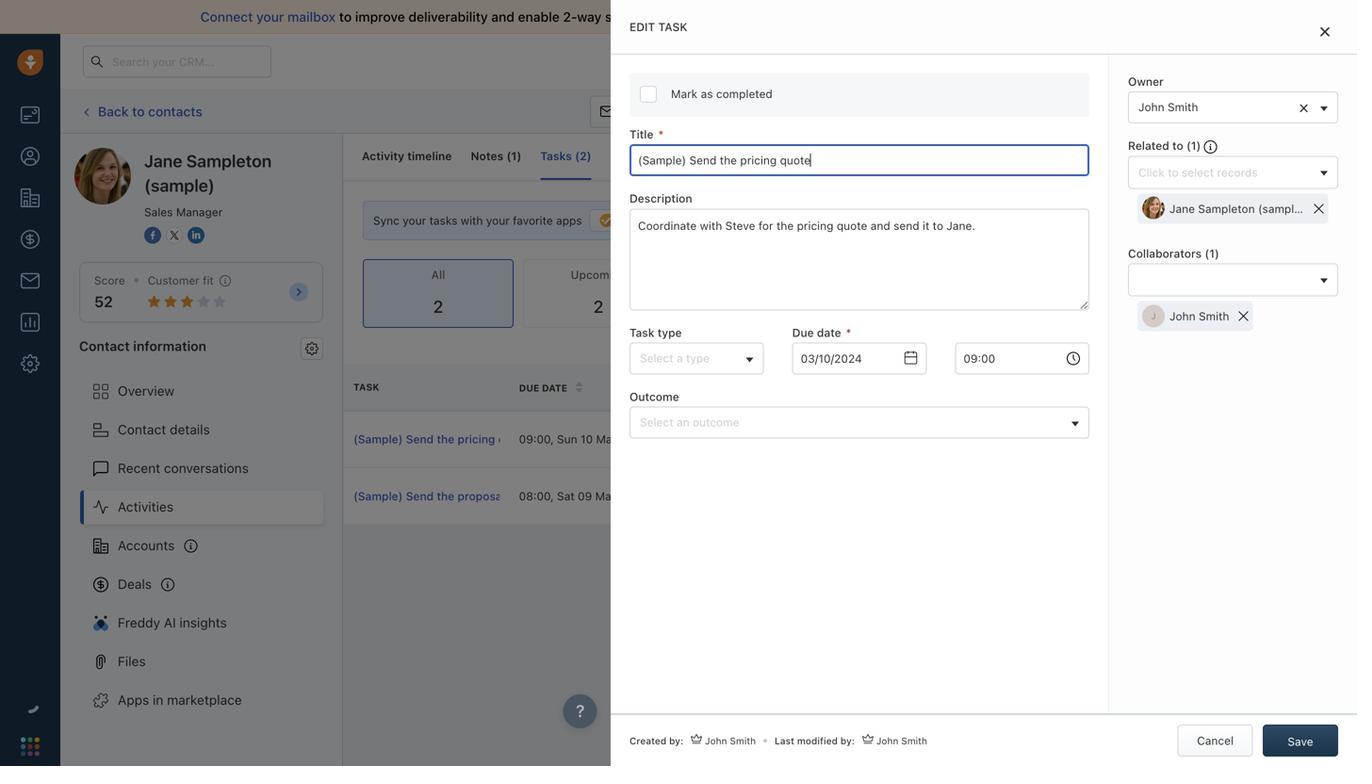 Task type: vqa. For each thing, say whether or not it's contained in the screenshot.
you
no



Task type: describe. For each thing, give the bounding box(es) containing it.
Search your CRM... text field
[[83, 46, 272, 78]]

sync
[[605, 9, 634, 25]]

connect
[[200, 9, 253, 25]]

1 up click to select records search field
[[1192, 139, 1197, 152]]

-- text field
[[793, 343, 927, 375]]

explore plans link
[[1002, 50, 1096, 73]]

1 -- from the left
[[685, 433, 696, 446]]

(sample) send the pricing quote
[[354, 433, 530, 446]]

sms
[[794, 105, 819, 118]]

conversations
[[164, 461, 249, 476]]

connect your mailbox to improve deliverability and enable 2-way sync of email conversations.
[[200, 9, 782, 25]]

overview
[[118, 383, 175, 399]]

to for back to contacts
[[132, 104, 145, 119]]

notes ( 1 )
[[471, 149, 522, 163]]

2 vertical spatial task
[[354, 382, 380, 393]]

(sample) inside × tab panel
[[1259, 202, 1306, 215]]

of
[[638, 9, 651, 25]]

( right collaborators
[[1205, 247, 1210, 260]]

conversations.
[[691, 9, 782, 25]]

create custom sales activity
[[740, 149, 897, 163]]

Click to select records search field
[[1134, 162, 1314, 182]]

john smith down -- text field
[[851, 433, 910, 446]]

task button
[[869, 96, 932, 128]]

activity
[[856, 149, 897, 163]]

custom
[[780, 149, 821, 163]]

) for meetings
[[675, 149, 680, 163]]

collaborators
[[1129, 247, 1202, 260]]

sales manager
[[144, 206, 223, 219]]

recent
[[118, 461, 160, 476]]

task inside button
[[898, 105, 922, 118]]

date inside × tab panel
[[817, 326, 842, 339]]

timeline
[[408, 149, 452, 163]]

contact for contact information
[[79, 338, 130, 354]]

plans
[[1056, 55, 1085, 68]]

1 for notes ( 1 )
[[511, 149, 517, 163]]

jane inside 'jane sampleton (sample)'
[[144, 151, 182, 171]]

your trial ends in 21 days
[[853, 55, 976, 67]]

tasks inside button
[[659, 214, 689, 227]]

your for sync
[[403, 214, 426, 227]]

call link
[[667, 96, 724, 128]]

send for pricing
[[406, 433, 434, 446]]

customer
[[148, 274, 200, 287]]

0 vertical spatial type
[[658, 326, 682, 339]]

1 right send email image
[[1233, 49, 1239, 61]]

cancel
[[1198, 735, 1234, 748]]

) for notes
[[517, 149, 522, 163]]

due date inside × tab panel
[[793, 326, 842, 339]]

) for tasks
[[587, 149, 592, 163]]

with
[[461, 214, 483, 227]]

email
[[654, 9, 687, 25]]

2024 for 09:00, sun 10 mar, 2024
[[623, 433, 651, 446]]

select a type button
[[630, 343, 764, 375]]

notes
[[471, 149, 504, 163]]

files
[[118, 654, 146, 670]]

activity
[[362, 149, 405, 163]]

an
[[677, 416, 690, 429]]

call
[[695, 105, 715, 118]]

freddy ai insights
[[118, 615, 227, 631]]

connect your mailbox link
[[200, 9, 339, 25]]

explore
[[1012, 55, 1053, 68]]

0 horizontal spatial due date
[[519, 383, 568, 394]]

create
[[740, 149, 777, 163]]

deliverability
[[409, 9, 488, 25]]

description
[[630, 192, 693, 205]]

1 0 from the left
[[754, 297, 764, 317]]

) right collaborators
[[1215, 247, 1220, 260]]

contact details
[[118, 422, 210, 438]]

proposal
[[458, 490, 505, 503]]

save button
[[1263, 725, 1339, 757]]

Start typing the details about the task… text field
[[630, 209, 1090, 310]]

due inside × tab panel
[[793, 326, 814, 339]]

improve
[[355, 9, 405, 25]]

sun
[[557, 433, 578, 446]]

save
[[1288, 735, 1314, 749]]

send for proposal
[[406, 490, 434, 503]]

1 vertical spatial in
[[153, 693, 163, 708]]

score
[[94, 274, 125, 287]]

edit task
[[630, 20, 688, 33]]

john right created by:
[[705, 736, 727, 747]]

john smith right "modified"
[[877, 736, 928, 747]]

( right the related
[[1187, 139, 1192, 152]]

edit
[[630, 20, 655, 33]]

marketplace
[[167, 693, 242, 708]]

enable
[[518, 9, 560, 25]]

mar, for 09
[[596, 490, 619, 503]]

title
[[630, 128, 654, 141]]

0 horizontal spatial jane sampleton (sample)
[[144, 151, 272, 196]]

09:00,
[[519, 433, 554, 446]]

(sample) for (sample) send the pricing quote
[[354, 433, 403, 446]]

collaborators ( 1 )
[[1129, 247, 1220, 260]]

your for connect
[[256, 9, 284, 25]]

john smith down collaborators ( 1 ) on the right top of the page
[[1170, 310, 1230, 323]]

08:00,
[[519, 490, 554, 503]]

jane inside × tab panel
[[1170, 202, 1196, 215]]

2024 for 08:00, sat 09 mar, 2024
[[622, 490, 650, 503]]

sales for sales activities
[[1061, 105, 1090, 118]]

related
[[1129, 139, 1170, 152]]

email button
[[590, 96, 657, 128]]

contacts
[[148, 104, 203, 119]]

john smith left last
[[705, 736, 756, 747]]

john right "modified"
[[877, 736, 899, 747]]

1 vertical spatial date
[[542, 383, 568, 394]]

contact for contact details
[[118, 422, 166, 438]]

0 horizontal spatial sampleton
[[186, 151, 272, 171]]

task type
[[630, 326, 682, 339]]

1 - from the left
[[685, 433, 690, 446]]

activities
[[1093, 105, 1141, 118]]

trial
[[878, 55, 897, 67]]

sales activities
[[1061, 105, 1141, 118]]

2 for all
[[433, 297, 443, 317]]

apps in marketplace
[[118, 693, 242, 708]]

10
[[581, 433, 593, 446]]

1 for collaborators ( 1 )
[[1210, 247, 1215, 260]]

meeting button
[[942, 96, 1024, 128]]

2-
[[563, 9, 577, 25]]

task inside × tab panel
[[630, 326, 655, 339]]

sat
[[557, 490, 575, 503]]

google
[[618, 214, 656, 227]]

back to contacts link
[[79, 97, 203, 127]]

meeting
[[970, 105, 1013, 118]]

(sample) inside 'jane sampleton (sample)'
[[144, 175, 215, 196]]

1 horizontal spatial 2
[[580, 149, 587, 163]]

the for pricing
[[437, 433, 455, 446]]

× tab panel
[[611, 0, 1358, 767]]

asana button
[[707, 209, 783, 232]]

meetings ( 1 )
[[611, 149, 680, 163]]

select a type
[[640, 352, 710, 365]]

08:00, sat 09 mar, 2024
[[519, 490, 650, 503]]



Task type: locate. For each thing, give the bounding box(es) containing it.
create custom sales activity link
[[719, 149, 897, 163]]

2 (sample) from the top
[[354, 490, 403, 503]]

1 vertical spatial to
[[132, 104, 145, 119]]

1 vertical spatial (sample)
[[354, 490, 403, 503]]

2 vertical spatial to
[[1173, 139, 1184, 152]]

(sample)
[[144, 175, 215, 196], [1259, 202, 1306, 215]]

0 horizontal spatial your
[[256, 9, 284, 25]]

by: right "modified"
[[841, 736, 855, 747]]

created
[[630, 736, 667, 747]]

upcoming
[[571, 268, 627, 282]]

0 vertical spatial tasks
[[541, 149, 572, 163]]

task up select a type
[[630, 326, 655, 339]]

sampleton down click to select records search field
[[1199, 202, 1256, 215]]

freshworks switcher image
[[21, 738, 40, 756]]

mark
[[671, 87, 698, 100]]

1 right "meetings"
[[670, 149, 675, 163]]

0 up the "select a type" button
[[754, 297, 764, 317]]

manager
[[176, 206, 223, 219]]

last modified by:
[[775, 736, 855, 747]]

0 vertical spatial contact
[[79, 338, 130, 354]]

1 horizontal spatial due date
[[793, 326, 842, 339]]

2 by: from the left
[[841, 736, 855, 747]]

ends
[[900, 55, 924, 67]]

2 horizontal spatial your
[[486, 214, 510, 227]]

--
[[685, 433, 696, 446], [1016, 433, 1027, 446]]

1 (sample) from the top
[[354, 433, 403, 446]]

) right the notes on the left top of the page
[[517, 149, 522, 163]]

0 horizontal spatial 0
[[754, 297, 764, 317]]

1 horizontal spatial due
[[793, 326, 814, 339]]

1 by: from the left
[[669, 736, 684, 747]]

1 horizontal spatial sampleton
[[1199, 202, 1256, 215]]

1 send from the top
[[406, 433, 434, 446]]

sync
[[373, 214, 400, 227]]

task inside button
[[1305, 269, 1328, 282]]

the for proposal
[[437, 490, 455, 503]]

jane
[[144, 151, 182, 171], [1170, 202, 1196, 215]]

1 vertical spatial due
[[519, 383, 540, 394]]

0 vertical spatial send
[[406, 433, 434, 446]]

to inside × tab panel
[[1173, 139, 1184, 152]]

type inside button
[[686, 352, 710, 365]]

information
[[133, 338, 207, 354]]

cancel button
[[1178, 725, 1254, 757]]

0 horizontal spatial date
[[542, 383, 568, 394]]

3 - from the left
[[1016, 433, 1022, 446]]

by:
[[669, 736, 684, 747], [841, 736, 855, 747]]

(
[[1187, 139, 1192, 152], [507, 149, 511, 163], [575, 149, 580, 163], [665, 149, 670, 163], [1205, 247, 1210, 260]]

john smith down owner
[[1139, 101, 1199, 114]]

tasks right notes ( 1 )
[[541, 149, 572, 163]]

0 vertical spatial (sample)
[[144, 175, 215, 196]]

add
[[1281, 269, 1302, 282]]

0 horizontal spatial to
[[132, 104, 145, 119]]

( left "meetings"
[[575, 149, 580, 163]]

1 vertical spatial due date
[[519, 383, 568, 394]]

favorite
[[513, 214, 553, 227]]

modified
[[798, 736, 838, 747]]

1 horizontal spatial (sample)
[[1259, 202, 1306, 215]]

2 0 from the left
[[914, 297, 925, 317]]

tasks
[[541, 149, 572, 163], [659, 214, 689, 227]]

contact information
[[79, 338, 207, 354]]

0 vertical spatial the
[[437, 433, 455, 446]]

back
[[98, 104, 129, 119]]

freddy
[[118, 615, 160, 631]]

2 horizontal spatial 2
[[594, 297, 604, 317]]

all
[[432, 268, 445, 282]]

sms button
[[766, 96, 828, 128]]

2 for upcoming
[[594, 297, 604, 317]]

send left pricing
[[406, 433, 434, 446]]

1 horizontal spatial sales
[[1061, 105, 1090, 118]]

last
[[775, 736, 795, 747]]

jane sampleton (sample) inside × tab panel
[[1170, 202, 1306, 215]]

tasks
[[430, 214, 458, 227]]

) right "meetings"
[[675, 149, 680, 163]]

type
[[658, 326, 682, 339], [686, 352, 710, 365]]

( for tasks
[[575, 149, 580, 163]]

2 send from the top
[[406, 490, 434, 503]]

due date up -- text field
[[793, 326, 842, 339]]

1
[[1233, 49, 1239, 61], [1192, 139, 1197, 152], [511, 149, 517, 163], [670, 149, 675, 163], [1210, 247, 1215, 260]]

( right "meetings"
[[665, 149, 670, 163]]

0 horizontal spatial type
[[658, 326, 682, 339]]

2 the from the top
[[437, 490, 455, 503]]

1 vertical spatial type
[[686, 352, 710, 365]]

1 horizontal spatial to
[[339, 9, 352, 25]]

1 horizontal spatial date
[[817, 326, 842, 339]]

task for add task
[[1305, 269, 1328, 282]]

score 52
[[94, 274, 125, 311]]

task down ends on the right
[[898, 105, 922, 118]]

1 horizontal spatial tasks
[[659, 214, 689, 227]]

select down outcome
[[640, 416, 674, 429]]

0 horizontal spatial task
[[354, 382, 380, 393]]

jane up collaborators ( 1 ) on the right top of the page
[[1170, 202, 1196, 215]]

tasks ( 2 )
[[541, 149, 592, 163]]

to right 'back'
[[132, 104, 145, 119]]

the left pricing
[[437, 433, 455, 446]]

1 vertical spatial mar,
[[596, 490, 619, 503]]

task inside × tab panel
[[659, 20, 688, 33]]

your right the with
[[486, 214, 510, 227]]

1 right collaborators
[[1210, 247, 1215, 260]]

email
[[618, 105, 647, 118]]

0 vertical spatial due date
[[793, 326, 842, 339]]

1 vertical spatial send
[[406, 490, 434, 503]]

4 - from the left
[[1022, 433, 1027, 446]]

sales left activities
[[1061, 105, 1090, 118]]

1 vertical spatial contact
[[118, 422, 166, 438]]

sales activities button
[[1033, 96, 1179, 128], [1033, 96, 1169, 128]]

tasks down description
[[659, 214, 689, 227]]

your left mailbox
[[256, 9, 284, 25]]

contact up recent
[[118, 422, 166, 438]]

sales
[[1061, 105, 1090, 118], [144, 206, 173, 219]]

date
[[817, 326, 842, 339], [542, 383, 568, 394]]

1 horizontal spatial in
[[927, 55, 936, 67]]

back to contacts
[[98, 104, 203, 119]]

1 horizontal spatial by:
[[841, 736, 855, 747]]

21
[[939, 55, 950, 67]]

outcome
[[693, 416, 740, 429]]

(sample)
[[354, 433, 403, 446], [354, 490, 403, 503]]

by: right created
[[669, 736, 684, 747]]

2 down upcoming
[[594, 297, 604, 317]]

1 horizontal spatial --
[[1016, 433, 1027, 446]]

×
[[1299, 97, 1310, 117]]

0 vertical spatial in
[[927, 55, 936, 67]]

days
[[953, 55, 976, 67]]

meetings
[[611, 149, 662, 163]]

task for edit task
[[659, 20, 688, 33]]

(sample) for (sample) send the proposal document
[[354, 490, 403, 503]]

to right mailbox
[[339, 9, 352, 25]]

select an outcome button
[[630, 407, 1090, 439]]

( right the notes on the left top of the page
[[507, 149, 511, 163]]

asana
[[738, 214, 770, 227]]

customer fit
[[148, 274, 214, 287]]

0 horizontal spatial jane
[[144, 151, 182, 171]]

deals
[[118, 577, 152, 592]]

0 vertical spatial mar,
[[596, 433, 620, 446]]

send inside (sample) send the pricing quote link
[[406, 433, 434, 446]]

0 vertical spatial task
[[659, 20, 688, 33]]

task right "edit"
[[659, 20, 688, 33]]

0 horizontal spatial tasks
[[541, 149, 572, 163]]

(sample) up sales manager at the top of page
[[144, 175, 215, 196]]

1 vertical spatial sampleton
[[1199, 202, 1256, 215]]

google tasks button
[[590, 209, 700, 232]]

and
[[492, 9, 515, 25]]

1 horizontal spatial task
[[630, 326, 655, 339]]

2 horizontal spatial task
[[898, 105, 922, 118]]

0 vertical spatial (sample)
[[354, 433, 403, 446]]

1 vertical spatial task
[[630, 326, 655, 339]]

way
[[577, 9, 602, 25]]

john down -- text field
[[851, 433, 877, 446]]

in
[[927, 55, 936, 67], [153, 693, 163, 708]]

× dialog
[[611, 0, 1358, 767]]

0 up -- text field
[[914, 297, 925, 317]]

1 vertical spatial sales
[[144, 206, 173, 219]]

1 for meetings ( 1 )
[[670, 149, 675, 163]]

send email image
[[1181, 56, 1195, 68]]

(sample) up add on the top right
[[1259, 202, 1306, 215]]

completed
[[716, 87, 773, 100]]

1 horizontal spatial 0
[[914, 297, 925, 317]]

due
[[793, 326, 814, 339], [519, 383, 540, 394]]

task
[[659, 20, 688, 33], [1305, 269, 1328, 282]]

fit
[[203, 274, 214, 287]]

0 horizontal spatial --
[[685, 433, 696, 446]]

type right a
[[686, 352, 710, 365]]

john down owner
[[1139, 101, 1165, 114]]

1 vertical spatial (sample)
[[1259, 202, 1306, 215]]

2 down the all
[[433, 297, 443, 317]]

0 vertical spatial date
[[817, 326, 842, 339]]

add task button
[[1254, 259, 1338, 291]]

due up -- text field
[[793, 326, 814, 339]]

2024 down outcome
[[623, 433, 651, 446]]

mar, right '10'
[[596, 433, 620, 446]]

) up click to select records search field
[[1197, 139, 1202, 152]]

in left 21 on the top of the page
[[927, 55, 936, 67]]

type up select a type
[[658, 326, 682, 339]]

0 horizontal spatial by:
[[669, 736, 684, 747]]

0 vertical spatial task
[[898, 105, 922, 118]]

0 vertical spatial to
[[339, 9, 352, 25]]

jane sampleton (sample) down click to select records search field
[[1170, 202, 1306, 215]]

mark as completed
[[671, 87, 773, 100]]

1 horizontal spatial task
[[1305, 269, 1328, 282]]

activity timeline
[[362, 149, 452, 163]]

0 horizontal spatial (sample)
[[144, 175, 215, 196]]

2 -- from the left
[[1016, 433, 1027, 446]]

google tasks
[[618, 214, 689, 227]]

1 right the notes on the left top of the page
[[511, 149, 517, 163]]

0 vertical spatial due
[[793, 326, 814, 339]]

2 - from the left
[[690, 433, 696, 446]]

close image
[[1321, 26, 1330, 37]]

2 left "meetings"
[[580, 149, 587, 163]]

your
[[256, 9, 284, 25], [403, 214, 426, 227], [486, 214, 510, 227]]

contact down "52"
[[79, 338, 130, 354]]

mar, for 10
[[596, 433, 620, 446]]

1 horizontal spatial jane sampleton (sample)
[[1170, 202, 1306, 215]]

0 vertical spatial sales
[[1061, 105, 1090, 118]]

task up (sample) send the pricing quote
[[354, 382, 380, 393]]

1 the from the top
[[437, 433, 455, 446]]

due date up 09:00,
[[519, 383, 568, 394]]

mng settings image
[[306, 342, 319, 355]]

( for notes
[[507, 149, 511, 163]]

recent conversations
[[118, 461, 249, 476]]

select left a
[[640, 352, 674, 365]]

0 horizontal spatial in
[[153, 693, 163, 708]]

apps
[[556, 214, 582, 227]]

in right apps
[[153, 693, 163, 708]]

1 vertical spatial 2024
[[622, 490, 650, 503]]

) left "meetings"
[[587, 149, 592, 163]]

related to ( 1 )
[[1129, 139, 1205, 152]]

52 button
[[94, 293, 113, 311]]

date up sun
[[542, 383, 568, 394]]

jane down contacts
[[144, 151, 182, 171]]

task right add on the top right
[[1305, 269, 1328, 282]]

0 horizontal spatial sales
[[144, 206, 173, 219]]

send inside (sample) send the proposal document link
[[406, 490, 434, 503]]

select an outcome
[[640, 416, 740, 429]]

jane sampleton (sample) up manager at left top
[[144, 151, 272, 196]]

1 vertical spatial select
[[640, 416, 674, 429]]

the left proposal
[[437, 490, 455, 503]]

sampleton inside × tab panel
[[1199, 202, 1256, 215]]

to for related to ( 1 )
[[1173, 139, 1184, 152]]

0 vertical spatial sampleton
[[186, 151, 272, 171]]

sales left manager at left top
[[144, 206, 173, 219]]

outcome
[[630, 390, 680, 403]]

due up 09:00,
[[519, 383, 540, 394]]

john down collaborators ( 1 ) on the right top of the page
[[1170, 310, 1196, 323]]

0 horizontal spatial due
[[519, 383, 540, 394]]

accounts
[[118, 538, 175, 554]]

1 horizontal spatial type
[[686, 352, 710, 365]]

sampleton up manager at left top
[[186, 151, 272, 171]]

( for meetings
[[665, 149, 670, 163]]

1 vertical spatial the
[[437, 490, 455, 503]]

as
[[701, 87, 713, 100]]

0 vertical spatial jane sampleton (sample)
[[144, 151, 272, 196]]

0 horizontal spatial task
[[659, 20, 688, 33]]

select for select an outcome
[[640, 416, 674, 429]]

2 horizontal spatial to
[[1173, 139, 1184, 152]]

1 horizontal spatial jane
[[1170, 202, 1196, 215]]

1 vertical spatial task
[[1305, 269, 1328, 282]]

sales
[[824, 149, 853, 163]]

None text field
[[955, 343, 1090, 375]]

ai
[[164, 615, 176, 631]]

to right the related
[[1173, 139, 1184, 152]]

document
[[508, 490, 563, 503]]

1 vertical spatial jane sampleton (sample)
[[1170, 202, 1306, 215]]

2024 right 09
[[622, 490, 650, 503]]

0 vertical spatial select
[[640, 352, 674, 365]]

due date
[[793, 326, 842, 339], [519, 383, 568, 394]]

mar, right 09
[[596, 490, 619, 503]]

1 horizontal spatial your
[[403, 214, 426, 227]]

a
[[677, 352, 683, 365]]

1 select from the top
[[640, 352, 674, 365]]

2 select from the top
[[640, 416, 674, 429]]

1 vertical spatial tasks
[[659, 214, 689, 227]]

Title text field
[[630, 144, 1090, 176]]

0 vertical spatial 2024
[[623, 433, 651, 446]]

1 vertical spatial jane
[[1170, 202, 1196, 215]]

0 horizontal spatial 2
[[433, 297, 443, 317]]

your right sync
[[403, 214, 426, 227]]

0 vertical spatial jane
[[144, 151, 182, 171]]

select for select a type
[[640, 352, 674, 365]]

date up -- text field
[[817, 326, 842, 339]]

quote
[[499, 433, 530, 446]]

the
[[437, 433, 455, 446], [437, 490, 455, 503]]

send down (sample) send the pricing quote
[[406, 490, 434, 503]]

(sample) send the proposal document
[[354, 490, 563, 503]]

sales for sales manager
[[144, 206, 173, 219]]

task
[[898, 105, 922, 118], [630, 326, 655, 339], [354, 382, 380, 393]]



